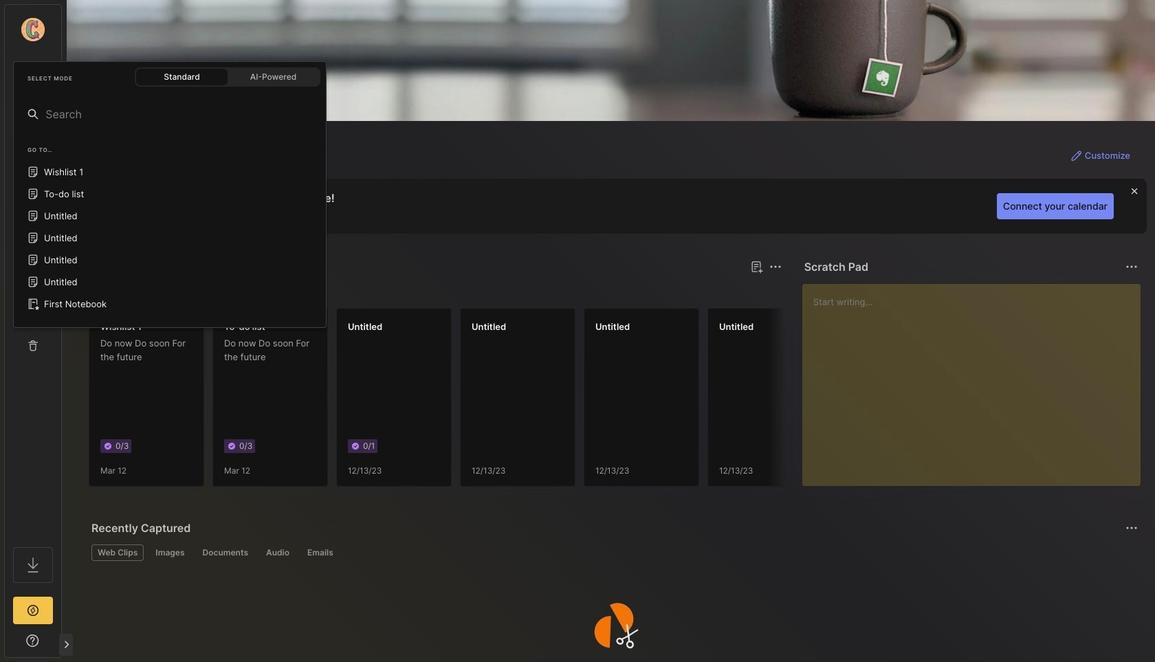 Task type: locate. For each thing, give the bounding box(es) containing it.
tree inside main element
[[5, 134, 61, 535]]

tree
[[5, 134, 61, 535]]

Search text field
[[46, 106, 318, 122]]

None search field
[[46, 106, 318, 122]]

row group
[[89, 308, 955, 495]]

1 vertical spatial tab list
[[91, 545, 1136, 561]]

Search results field
[[13, 133, 327, 328]]

tab list
[[91, 283, 780, 300], [91, 545, 1136, 561]]

0 vertical spatial tab list
[[91, 283, 780, 300]]

tab
[[91, 283, 132, 300], [137, 283, 193, 300], [91, 545, 144, 561], [149, 545, 191, 561], [196, 545, 254, 561], [260, 545, 296, 561], [301, 545, 340, 561]]

1 tab list from the top
[[91, 283, 780, 300]]

2 tab list from the top
[[91, 545, 1136, 561]]

home image
[[26, 146, 40, 160]]



Task type: vqa. For each thing, say whether or not it's contained in the screenshot.
Upgrade icon
yes



Task type: describe. For each thing, give the bounding box(es) containing it.
edit search image
[[25, 68, 41, 85]]

none search field inside main element
[[46, 106, 318, 122]]

click to expand image
[[60, 637, 70, 653]]

Start writing… text field
[[813, 284, 1140, 475]]

main element
[[0, 0, 1155, 662]]

upgrade image
[[25, 602, 41, 619]]



